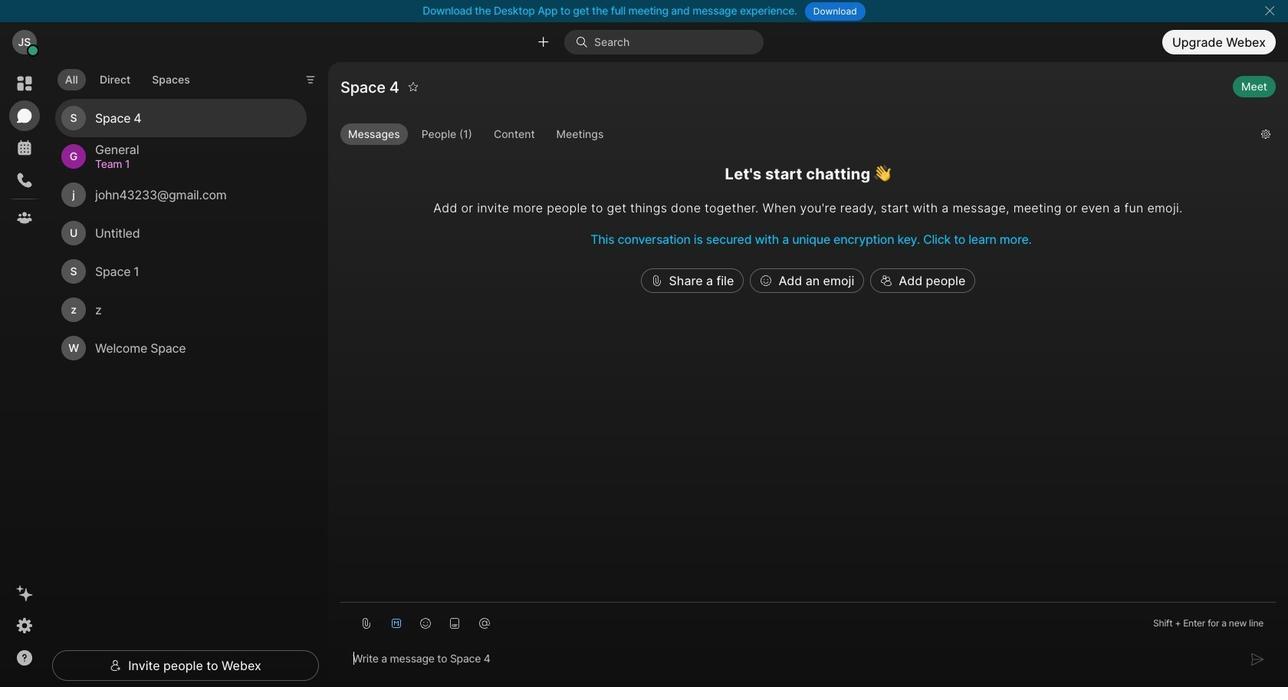 Task type: vqa. For each thing, say whether or not it's contained in the screenshot.
INVITE OTHERS TO WEBEX image
no



Task type: locate. For each thing, give the bounding box(es) containing it.
welcome space list item
[[55, 329, 307, 368]]

space 1 list item
[[55, 253, 307, 291]]

message composer toolbar element
[[341, 603, 1277, 638]]

cancel_16 image
[[1264, 5, 1277, 17]]

group
[[341, 123, 1250, 148]]

team 1 element
[[95, 156, 288, 173]]

navigation
[[0, 62, 49, 687]]

tab list
[[54, 60, 202, 95]]



Task type: describe. For each thing, give the bounding box(es) containing it.
john43233@gmail.com list item
[[55, 176, 307, 214]]

webex tab list
[[9, 68, 40, 233]]

space 4 list item
[[55, 99, 307, 137]]

untitled list item
[[55, 214, 307, 253]]

z list item
[[55, 291, 307, 329]]

general list item
[[55, 137, 307, 176]]



